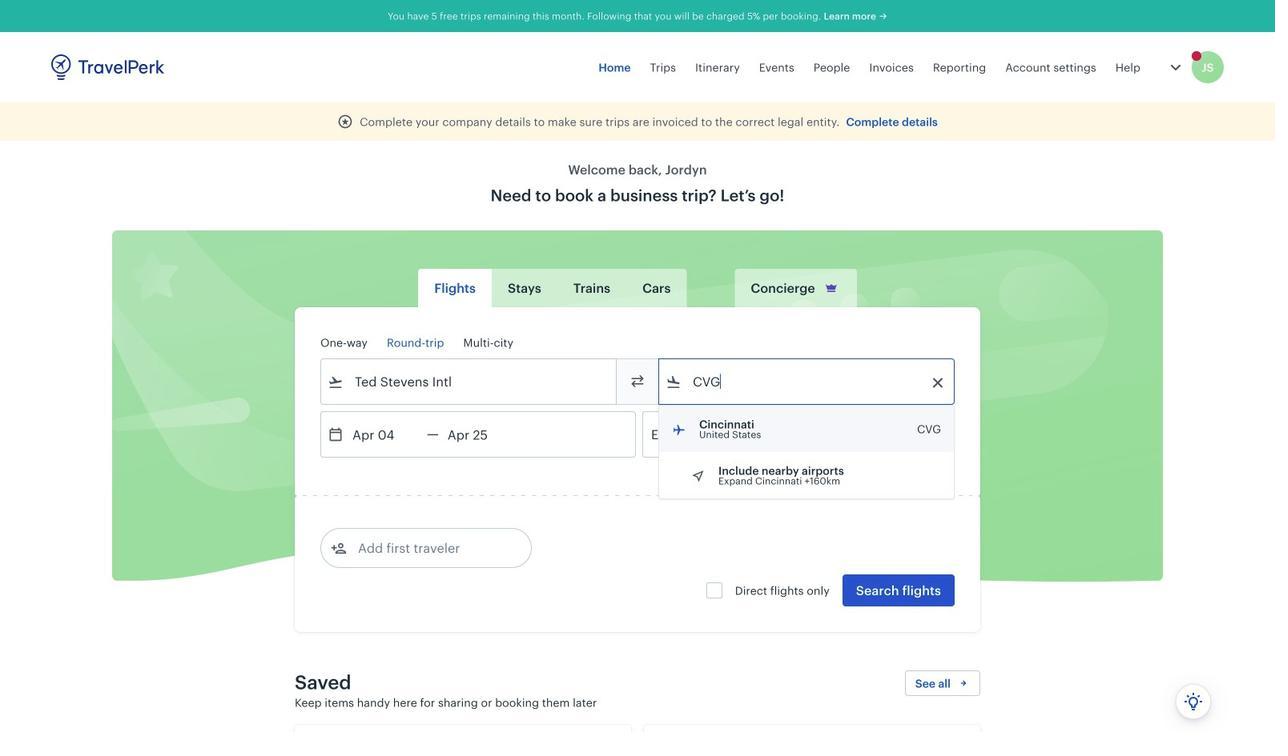 Task type: locate. For each thing, give the bounding box(es) containing it.
Return text field
[[439, 413, 522, 457]]

To search field
[[682, 369, 933, 395]]

Add first traveler search field
[[347, 536, 513, 562]]

Depart text field
[[344, 413, 427, 457]]



Task type: vqa. For each thing, say whether or not it's contained in the screenshot.
Move forward to switch to the next month. icon
no



Task type: describe. For each thing, give the bounding box(es) containing it.
From search field
[[344, 369, 595, 395]]



